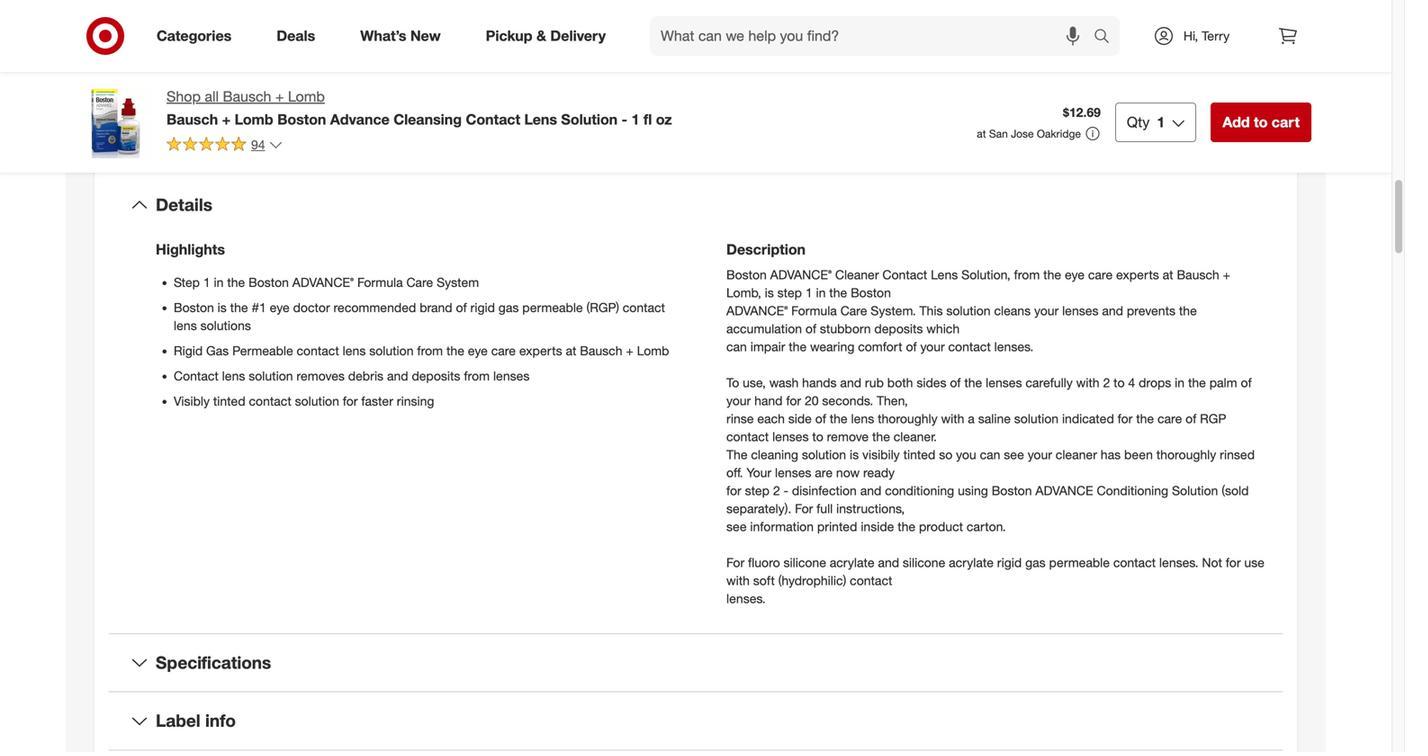 Task type: vqa. For each thing, say whether or not it's contained in the screenshot.
the bottommost gas
yes



Task type: describe. For each thing, give the bounding box(es) containing it.
2 horizontal spatial lenses.
[[1160, 555, 1199, 571]]

+ inside "boston advance® cleaner contact lens solution, from the eye care experts at bausch + lomb, is step 1 in the boston advance® formula care system. this solution cleans your lenses and prevents the accumulation of stubborn deposits which can impair the wearing comfort of your contact lenses."
[[1223, 267, 1231, 283]]

details
[[156, 195, 212, 215]]

side
[[789, 411, 812, 427]]

0 horizontal spatial contact
[[174, 368, 219, 384]]

rigid
[[174, 343, 203, 359]]

1 inside shop all bausch + lomb bausch + lomb boston advance cleansing contact lens solution - 1 fl oz
[[632, 111, 640, 128]]

2 horizontal spatial lomb
[[637, 343, 670, 359]]

visibly
[[174, 393, 210, 409]]

has
[[1101, 447, 1121, 463]]

rigid gas permeable contact lens solution from the eye care experts at bausch + lomb
[[174, 343, 670, 359]]

wash
[[770, 375, 799, 391]]

from for solution
[[417, 343, 443, 359]]

disinfection
[[792, 483, 857, 499]]

cleansing
[[394, 111, 462, 128]]

each
[[758, 411, 785, 427]]

in inside to use, wash hands and rub both sides of the lenses carefully with 2 to 4 drops in the palm of your hand for 20 seconds. then, rinse each side of the lens thoroughly with a saline solution indicated for the care of rgp contact lenses to remove the cleaner. the cleaning solution is visibily tinted so you can see your cleaner has been thoroughly rinsed off. your lenses are now ready for step 2 - disinfection and conditioning using boston advance conditioning solution (sold separately). for full instructions, see information printed inside the product carton.
[[1175, 375, 1185, 391]]

brand
[[420, 300, 453, 315]]

1 acrylate from the left
[[830, 555, 875, 571]]

boston inside boston is the #1 eye doctor recommended brand of rigid gas permeable (rgp) contact lens solutions
[[174, 300, 214, 315]]

add to cart
[[1223, 113, 1300, 131]]

contact up removes
[[297, 343, 339, 359]]

now
[[837, 465, 860, 481]]

bausch inside "boston advance® cleaner contact lens solution, from the eye care experts at bausch + lomb, is step 1 in the boston advance® formula care system. this solution cleans your lenses and prevents the accumulation of stubborn deposits which can impair the wearing comfort of your contact lenses."
[[1177, 267, 1220, 283]]

search button
[[1086, 16, 1129, 59]]

with inside for fluoro silicone acrylate and silicone acrylate rigid gas permeable contact lenses. not for use with soft (hydrophilic) contact lenses.
[[727, 573, 750, 589]]

lens inside shop all bausch + lomb bausch + lomb boston advance cleansing contact lens solution - 1 fl oz
[[525, 111, 557, 128]]

can inside "boston advance® cleaner contact lens solution, from the eye care experts at bausch + lomb, is step 1 in the boston advance® formula care system. this solution cleans your lenses and prevents the accumulation of stubborn deposits which can impair the wearing comfort of your contact lenses."
[[727, 339, 747, 355]]

cleaner
[[1056, 447, 1098, 463]]

add
[[1223, 113, 1250, 131]]

sides
[[917, 375, 947, 391]]

san
[[990, 127, 1008, 140]]

hi,
[[1184, 28, 1199, 44]]

the right inside
[[898, 519, 916, 535]]

2 silicone from the left
[[903, 555, 946, 571]]

soft
[[754, 573, 775, 589]]

a
[[968, 411, 975, 427]]

categories
[[157, 27, 232, 45]]

your
[[747, 465, 772, 481]]

and up the seconds. on the bottom right
[[841, 375, 862, 391]]

contact down inside
[[850, 573, 893, 589]]

bausch + lomb boston advance cleansing contact lens solution - 1 fl oz, 6 of 9 image
[[385, 0, 675, 25]]

advance® up accumulation
[[727, 303, 788, 319]]

use,
[[743, 375, 766, 391]]

hsa/fsa eligible button
[[718, 10, 851, 50]]

separately).
[[727, 501, 792, 517]]

eye for solution,
[[1065, 267, 1085, 283]]

specifications
[[156, 653, 271, 673]]

lenses. inside "boston advance® cleaner contact lens solution, from the eye care experts at bausch + lomb, is step 1 in the boston advance® formula care system. this solution cleans your lenses and prevents the accumulation of stubborn deposits which can impair the wearing comfort of your contact lenses."
[[995, 339, 1034, 355]]

for inside for fluoro silicone acrylate and silicone acrylate rigid gas permeable contact lenses. not for use with soft (hydrophilic) contact lenses.
[[727, 555, 745, 571]]

contact inside boston is the #1 eye doctor recommended brand of rigid gas permeable (rgp) contact lens solutions
[[623, 300, 665, 315]]

(rgp)
[[587, 300, 619, 315]]

hsa/fsa
[[754, 22, 807, 38]]

the down the seconds. on the bottom right
[[830, 411, 848, 427]]

1 horizontal spatial to
[[1114, 375, 1125, 391]]

what's new
[[360, 27, 441, 45]]

solutions
[[200, 318, 251, 333]]

deals
[[277, 27, 315, 45]]

item
[[728, 122, 771, 147]]

- inside to use, wash hands and rub both sides of the lenses carefully with 2 to 4 drops in the palm of your hand for 20 seconds. then, rinse each side of the lens thoroughly with a saline solution indicated for the care of rgp contact lenses to remove the cleaner. the cleaning solution is visibily tinted so you can see your cleaner has been thoroughly rinsed off. your lenses are now ready for step 2 - disinfection and conditioning using boston advance conditioning solution (sold separately). for full instructions, see information printed inside the product carton.
[[784, 483, 789, 499]]

20
[[805, 393, 819, 409]]

the left palm
[[1189, 375, 1207, 391]]

4
[[1129, 375, 1136, 391]]

advance
[[330, 111, 390, 128]]

so
[[939, 447, 953, 463]]

of up wearing
[[806, 321, 817, 337]]

advance
[[1036, 483, 1094, 499]]

rinse
[[727, 411, 754, 427]]

wearing
[[810, 339, 855, 355]]

1 vertical spatial deposits
[[412, 368, 461, 384]]

contact inside shop all bausch + lomb bausch + lomb boston advance cleansing contact lens solution - 1 fl oz
[[466, 111, 521, 128]]

then,
[[877, 393, 908, 409]]

contact down permeable
[[249, 393, 292, 409]]

using
[[958, 483, 989, 499]]

for inside for fluoro silicone acrylate and silicone acrylate rigid gas permeable contact lenses. not for use with soft (hydrophilic) contact lenses.
[[1226, 555, 1241, 571]]

prevents
[[1127, 303, 1176, 319]]

step inside to use, wash hands and rub both sides of the lenses carefully with 2 to 4 drops in the palm of your hand for 20 seconds. then, rinse each side of the lens thoroughly with a saline solution indicated for the care of rgp contact lenses to remove the cleaner. the cleaning solution is visibily tinted so you can see your cleaner has been thoroughly rinsed off. your lenses are now ready for step 2 - disinfection and conditioning using boston advance conditioning solution (sold separately). for full instructions, see information printed inside the product carton.
[[745, 483, 770, 499]]

step 1 in the boston advance® formula care system
[[174, 275, 479, 290]]

boston down cleaner
[[851, 285, 891, 301]]

all
[[205, 88, 219, 105]]

the
[[727, 447, 748, 463]]

experts for boston advance® cleaner contact lens solution, from the eye care experts at bausch + lomb, is step 1 in the boston advance® formula care system. this solution cleans your lenses and prevents the accumulation of stubborn deposits which can impair the wearing comfort of your contact lenses.
[[1117, 267, 1160, 283]]

1 right the qty
[[1157, 113, 1165, 131]]

stubborn
[[820, 321, 871, 337]]

this
[[920, 303, 943, 319]]

0 vertical spatial formula
[[357, 275, 403, 290]]

0 horizontal spatial lenses.
[[727, 591, 766, 607]]

pickup
[[486, 27, 533, 45]]

pickup & delivery link
[[471, 16, 629, 56]]

your left cleaner
[[1028, 447, 1053, 463]]

1 vertical spatial with
[[942, 411, 965, 427]]

of inside boston is the #1 eye doctor recommended brand of rigid gas permeable (rgp) contact lens solutions
[[456, 300, 467, 315]]

remove
[[827, 429, 869, 445]]

your up the rinse
[[727, 393, 751, 409]]

cleaner
[[836, 267, 879, 283]]

solution inside shop all bausch + lomb bausch + lomb boston advance cleansing contact lens solution - 1 fl oz
[[561, 111, 618, 128]]

#1
[[252, 300, 266, 315]]

conditioning
[[885, 483, 955, 499]]

impair
[[751, 339, 786, 355]]

from for solution,
[[1014, 267, 1040, 283]]

image of bausch + lomb boston advance cleansing contact lens solution - 1 fl oz image
[[80, 86, 152, 158]]

0 vertical spatial thoroughly
[[878, 411, 938, 427]]

1 vertical spatial 2
[[773, 483, 780, 499]]

saline
[[979, 411, 1011, 427]]

solution,
[[962, 267, 1011, 283]]

experts for rigid gas permeable contact lens solution from the eye care experts at bausch + lomb
[[519, 343, 562, 359]]

of left rgp
[[1186, 411, 1197, 427]]

advance® up doctor
[[292, 275, 354, 290]]

1 right step
[[203, 275, 210, 290]]

highlights
[[156, 241, 225, 259]]

1 silicone from the left
[[784, 555, 827, 571]]

for left 20
[[786, 393, 802, 409]]

boston inside to use, wash hands and rub both sides of the lenses carefully with 2 to 4 drops in the palm of your hand for 20 seconds. then, rinse each side of the lens thoroughly with a saline solution indicated for the care of rgp contact lenses to remove the cleaner. the cleaning solution is visibily tinted so you can see your cleaner has been thoroughly rinsed off. your lenses are now ready for step 2 - disinfection and conditioning using boston advance conditioning solution (sold separately). for full instructions, see information printed inside the product carton.
[[992, 483, 1032, 499]]

care for solution
[[491, 343, 516, 359]]

are
[[815, 465, 833, 481]]

94 link
[[167, 136, 283, 157]]

the inside boston is the #1 eye doctor recommended brand of rigid gas permeable (rgp) contact lens solutions
[[230, 300, 248, 315]]

of down 20
[[816, 411, 827, 427]]

lens up contact lens solution removes debris and deposits from lenses
[[343, 343, 366, 359]]

cleaning
[[751, 447, 799, 463]]

which
[[927, 321, 960, 337]]

visibly tinted contact solution for faster rinsing
[[174, 393, 434, 409]]

care for solution,
[[1089, 267, 1113, 283]]

information
[[751, 519, 814, 535]]

the down cleaner
[[830, 285, 848, 301]]

2 vertical spatial from
[[464, 368, 490, 384]]

for inside to use, wash hands and rub both sides of the lenses carefully with 2 to 4 drops in the palm of your hand for 20 seconds. then, rinse each side of the lens thoroughly with a saline solution indicated for the care of rgp contact lenses to remove the cleaner. the cleaning solution is visibily tinted so you can see your cleaner has been thoroughly rinsed off. your lenses are now ready for step 2 - disinfection and conditioning using boston advance conditioning solution (sold separately). for full instructions, see information printed inside the product carton.
[[795, 501, 813, 517]]

of right palm
[[1241, 375, 1252, 391]]

step inside "boston advance® cleaner contact lens solution, from the eye care experts at bausch + lomb, is step 1 in the boston advance® formula care system. this solution cleans your lenses and prevents the accumulation of stubborn deposits which can impair the wearing comfort of your contact lenses."
[[778, 285, 802, 301]]

contact inside "boston advance® cleaner contact lens solution, from the eye care experts at bausch + lomb, is step 1 in the boston advance® formula care system. this solution cleans your lenses and prevents the accumulation of stubborn deposits which can impair the wearing comfort of your contact lenses."
[[949, 339, 991, 355]]

is inside to use, wash hands and rub both sides of the lenses carefully with 2 to 4 drops in the palm of your hand for 20 seconds. then, rinse each side of the lens thoroughly with a saline solution indicated for the care of rgp contact lenses to remove the cleaner. the cleaning solution is visibily tinted so you can see your cleaner has been thoroughly rinsed off. your lenses are now ready for step 2 - disinfection and conditioning using boston advance conditioning solution (sold separately). for full instructions, see information printed inside the product carton.
[[850, 447, 859, 463]]

the right impair
[[789, 339, 807, 355]]

delivery
[[551, 27, 606, 45]]

and inside "boston advance® cleaner contact lens solution, from the eye care experts at bausch + lomb, is step 1 in the boston advance® formula care system. this solution cleans your lenses and prevents the accumulation of stubborn deposits which can impair the wearing comfort of your contact lenses."
[[1103, 303, 1124, 319]]

formula inside "boston advance® cleaner contact lens solution, from the eye care experts at bausch + lomb, is step 1 in the boston advance® formula care system. this solution cleans your lenses and prevents the accumulation of stubborn deposits which can impair the wearing comfort of your contact lenses."
[[792, 303, 837, 319]]

advance® down description
[[771, 267, 832, 283]]

and up instructions,
[[861, 483, 882, 499]]

of right sides
[[950, 375, 961, 391]]

solution down 'carefully'
[[1015, 411, 1059, 427]]

the up a
[[965, 375, 983, 391]]

- inside shop all bausch + lomb bausch + lomb boston advance cleansing contact lens solution - 1 fl oz
[[622, 111, 628, 128]]

printed
[[818, 519, 858, 535]]

description
[[727, 241, 806, 259]]

solution up are at the right bottom of page
[[802, 447, 847, 463]]

permeable inside boston is the #1 eye doctor recommended brand of rigid gas permeable (rgp) contact lens solutions
[[523, 300, 583, 315]]

lens down the gas
[[222, 368, 245, 384]]

use
[[1245, 555, 1265, 571]]

comfort
[[858, 339, 903, 355]]

gas inside boston is the #1 eye doctor recommended brand of rigid gas permeable (rgp) contact lens solutions
[[499, 300, 519, 315]]

gas
[[206, 343, 229, 359]]

visibily
[[863, 447, 900, 463]]

drops
[[1139, 375, 1172, 391]]

1 horizontal spatial lomb
[[288, 88, 325, 105]]

&
[[537, 27, 547, 45]]

the up been
[[1137, 411, 1155, 427]]

cleaner.
[[894, 429, 937, 445]]

1 horizontal spatial at
[[977, 127, 987, 140]]

this
[[686, 122, 722, 147]]

removes
[[297, 368, 345, 384]]



Task type: locate. For each thing, give the bounding box(es) containing it.
care up 'stubborn' at the top right of page
[[841, 303, 868, 319]]

1 horizontal spatial thoroughly
[[1157, 447, 1217, 463]]

0 horizontal spatial for
[[727, 555, 745, 571]]

cart
[[1272, 113, 1300, 131]]

0 vertical spatial with
[[1077, 375, 1100, 391]]

for down 4
[[1118, 411, 1133, 427]]

lenses inside "boston advance® cleaner contact lens solution, from the eye care experts at bausch + lomb, is step 1 in the boston advance® formula care system. this solution cleans your lenses and prevents the accumulation of stubborn deposits which can impair the wearing comfort of your contact lenses."
[[1063, 303, 1099, 319]]

1 horizontal spatial care
[[841, 303, 868, 319]]

care inside "boston advance® cleaner contact lens solution, from the eye care experts at bausch + lomb, is step 1 in the boston advance® formula care system. this solution cleans your lenses and prevents the accumulation of stubborn deposits which can impair the wearing comfort of your contact lenses."
[[1089, 267, 1113, 283]]

at inside "boston advance® cleaner contact lens solution, from the eye care experts at bausch + lomb, is step 1 in the boston advance® formula care system. this solution cleans your lenses and prevents the accumulation of stubborn deposits which can impair the wearing comfort of your contact lenses."
[[1163, 267, 1174, 283]]

1 horizontal spatial from
[[464, 368, 490, 384]]

deposits down rigid gas permeable contact lens solution from the eye care experts at bausch + lomb on the left top of the page
[[412, 368, 461, 384]]

0 vertical spatial -
[[622, 111, 628, 128]]

thoroughly
[[878, 411, 938, 427], [1157, 447, 1217, 463]]

eye for solution
[[468, 343, 488, 359]]

hand
[[755, 393, 783, 409]]

tinted inside to use, wash hands and rub both sides of the lenses carefully with 2 to 4 drops in the palm of your hand for 20 seconds. then, rinse each side of the lens thoroughly with a saline solution indicated for the care of rgp contact lenses to remove the cleaner. the cleaning solution is visibily tinted so you can see your cleaner has been thoroughly rinsed off. your lenses are now ready for step 2 - disinfection and conditioning using boston advance conditioning solution (sold separately). for full instructions, see information printed inside the product carton.
[[904, 447, 936, 463]]

0 vertical spatial rigid
[[471, 300, 495, 315]]

qty
[[1127, 113, 1150, 131]]

acrylate down printed on the bottom
[[830, 555, 875, 571]]

step up accumulation
[[778, 285, 802, 301]]

is up now
[[850, 447, 859, 463]]

1 horizontal spatial 2
[[1104, 375, 1111, 391]]

care inside "boston advance® cleaner contact lens solution, from the eye care experts at bausch + lomb, is step 1 in the boston advance® formula care system. this solution cleans your lenses and prevents the accumulation of stubborn deposits which can impair the wearing comfort of your contact lenses."
[[841, 303, 868, 319]]

hi, terry
[[1184, 28, 1230, 44]]

at
[[977, 127, 987, 140], [1163, 267, 1174, 283], [566, 343, 577, 359]]

solution down permeable
[[249, 368, 293, 384]]

1 horizontal spatial for
[[795, 501, 813, 517]]

contact lens solution removes debris and deposits from lenses
[[174, 368, 530, 384]]

lens
[[525, 111, 557, 128], [931, 267, 958, 283]]

experts
[[1117, 267, 1160, 283], [519, 343, 562, 359]]

0 vertical spatial lens
[[525, 111, 557, 128]]

1 vertical spatial care
[[841, 303, 868, 319]]

0 horizontal spatial deposits
[[412, 368, 461, 384]]

0 horizontal spatial formula
[[357, 275, 403, 290]]

acrylate down the carton.
[[949, 555, 994, 571]]

boston down step
[[174, 300, 214, 315]]

and down inside
[[878, 555, 900, 571]]

0 vertical spatial 2
[[1104, 375, 1111, 391]]

your down which
[[921, 339, 945, 355]]

1
[[632, 111, 640, 128], [1157, 113, 1165, 131], [203, 275, 210, 290], [806, 285, 813, 301]]

for
[[786, 393, 802, 409], [343, 393, 358, 409], [1118, 411, 1133, 427], [727, 483, 742, 499], [1226, 555, 1241, 571]]

lenses
[[1063, 303, 1099, 319], [493, 368, 530, 384], [986, 375, 1023, 391], [773, 429, 809, 445], [775, 465, 812, 481]]

gas inside for fluoro silicone acrylate and silicone acrylate rigid gas permeable contact lenses. not for use with soft (hydrophilic) contact lenses.
[[1026, 555, 1046, 571]]

0 horizontal spatial can
[[727, 339, 747, 355]]

the right 'prevents' at right top
[[1180, 303, 1198, 319]]

2 horizontal spatial care
[[1158, 411, 1183, 427]]

gas right brand
[[499, 300, 519, 315]]

1 vertical spatial lens
[[931, 267, 958, 283]]

1 vertical spatial for
[[727, 555, 745, 571]]

1 horizontal spatial in
[[816, 285, 826, 301]]

formula up the recommended
[[357, 275, 403, 290]]

contact inside to use, wash hands and rub both sides of the lenses carefully with 2 to 4 drops in the palm of your hand for 20 seconds. then, rinse each side of the lens thoroughly with a saline solution indicated for the care of rgp contact lenses to remove the cleaner. the cleaning solution is visibily tinted so you can see your cleaner has been thoroughly rinsed off. your lenses are now ready for step 2 - disinfection and conditioning using boston advance conditioning solution (sold separately). for full instructions, see information printed inside the product carton.
[[727, 429, 769, 445]]

2 acrylate from the left
[[949, 555, 994, 571]]

0 vertical spatial experts
[[1117, 267, 1160, 283]]

your
[[1035, 303, 1059, 319], [921, 339, 945, 355], [727, 393, 751, 409], [1028, 447, 1053, 463]]

seconds.
[[823, 393, 874, 409]]

formula up 'stubborn' at the top right of page
[[792, 303, 837, 319]]

recommended
[[334, 300, 416, 315]]

1 horizontal spatial solution
[[1172, 483, 1219, 499]]

jose
[[1011, 127, 1034, 140]]

0 horizontal spatial rigid
[[471, 300, 495, 315]]

the right solution,
[[1044, 267, 1062, 283]]

step up the separately).
[[745, 483, 770, 499]]

lens down &
[[525, 111, 557, 128]]

thoroughly up cleaner.
[[878, 411, 938, 427]]

0 horizontal spatial lomb
[[235, 111, 273, 128]]

fluoro
[[748, 555, 780, 571]]

the up the visibily on the bottom of the page
[[873, 429, 891, 445]]

lomb,
[[727, 285, 762, 301]]

shop
[[167, 88, 201, 105]]

in right step
[[214, 275, 224, 290]]

1 horizontal spatial see
[[1004, 447, 1025, 463]]

2 horizontal spatial at
[[1163, 267, 1174, 283]]

1 horizontal spatial permeable
[[1050, 555, 1110, 571]]

$12.69
[[1064, 105, 1101, 120]]

the
[[1044, 267, 1062, 283], [227, 275, 245, 290], [830, 285, 848, 301], [230, 300, 248, 315], [1180, 303, 1198, 319], [789, 339, 807, 355], [447, 343, 465, 359], [965, 375, 983, 391], [1189, 375, 1207, 391], [830, 411, 848, 427], [1137, 411, 1155, 427], [873, 429, 891, 445], [898, 519, 916, 535]]

1 vertical spatial contact
[[883, 267, 928, 283]]

0 vertical spatial care
[[407, 275, 433, 290]]

2 horizontal spatial in
[[1175, 375, 1185, 391]]

and left 'prevents' at right top
[[1103, 303, 1124, 319]]

not
[[1203, 555, 1223, 571]]

1 horizontal spatial with
[[942, 411, 965, 427]]

1 vertical spatial lenses.
[[1160, 555, 1199, 571]]

for down off.
[[727, 483, 742, 499]]

see down the separately).
[[727, 519, 747, 535]]

permeable
[[232, 343, 293, 359]]

2 vertical spatial at
[[566, 343, 577, 359]]

from up "cleans"
[[1014, 267, 1040, 283]]

carefully
[[1026, 375, 1073, 391]]

the down brand
[[447, 343, 465, 359]]

for left full
[[795, 501, 813, 517]]

lens up rigid
[[174, 318, 197, 333]]

1 horizontal spatial is
[[765, 285, 774, 301]]

1 horizontal spatial gas
[[1026, 555, 1046, 571]]

at for lomb
[[566, 343, 577, 359]]

1 horizontal spatial experts
[[1117, 267, 1160, 283]]

1 vertical spatial to
[[1114, 375, 1125, 391]]

0 horizontal spatial permeable
[[523, 300, 583, 315]]

1 vertical spatial thoroughly
[[1157, 447, 1217, 463]]

1 vertical spatial eye
[[270, 300, 290, 315]]

product
[[919, 519, 964, 535]]

94
[[251, 137, 265, 153]]

0 horizontal spatial care
[[407, 275, 433, 290]]

2 vertical spatial lomb
[[637, 343, 670, 359]]

1 vertical spatial experts
[[519, 343, 562, 359]]

1 horizontal spatial eye
[[468, 343, 488, 359]]

0 horizontal spatial acrylate
[[830, 555, 875, 571]]

eye inside "boston advance® cleaner contact lens solution, from the eye care experts at bausch + lomb, is step 1 in the boston advance® formula care system. this solution cleans your lenses and prevents the accumulation of stubborn deposits which can impair the wearing comfort of your contact lenses."
[[1065, 267, 1085, 283]]

and inside for fluoro silicone acrylate and silicone acrylate rigid gas permeable contact lenses. not for use with soft (hydrophilic) contact lenses.
[[878, 555, 900, 571]]

1 vertical spatial tinted
[[904, 447, 936, 463]]

0 vertical spatial tinted
[[213, 393, 246, 409]]

to inside button
[[1254, 113, 1268, 131]]

contact right (rgp)
[[623, 300, 665, 315]]

solution down removes
[[295, 393, 339, 409]]

from inside "boston advance® cleaner contact lens solution, from the eye care experts at bausch + lomb, is step 1 in the boston advance® formula care system. this solution cleans your lenses and prevents the accumulation of stubborn deposits which can impair the wearing comfort of your contact lenses."
[[1014, 267, 1040, 283]]

boston advance® cleaner contact lens solution, from the eye care experts at bausch + lomb, is step 1 in the boston advance® formula care system. this solution cleans your lenses and prevents the accumulation of stubborn deposits which can impair the wearing comfort of your contact lenses.
[[727, 267, 1231, 355]]

0 horizontal spatial thoroughly
[[878, 411, 938, 427]]

permeable left (rgp)
[[523, 300, 583, 315]]

see
[[1004, 447, 1025, 463], [727, 519, 747, 535]]

1 vertical spatial care
[[491, 343, 516, 359]]

care up brand
[[407, 275, 433, 290]]

and up rinsing
[[387, 368, 408, 384]]

permeable inside for fluoro silicone acrylate and silicone acrylate rigid gas permeable contact lenses. not for use with soft (hydrophilic) contact lenses.
[[1050, 555, 1110, 571]]

for fluoro silicone acrylate and silicone acrylate rigid gas permeable contact lenses. not for use with soft (hydrophilic) contact lenses.
[[727, 555, 1265, 607]]

your right "cleans"
[[1035, 303, 1059, 319]]

boston up lomb,
[[727, 267, 767, 283]]

solution left fl
[[561, 111, 618, 128]]

rinsing
[[397, 393, 434, 409]]

tinted
[[213, 393, 246, 409], [904, 447, 936, 463]]

lens up this
[[931, 267, 958, 283]]

eligible
[[810, 22, 851, 38]]

care inside to use, wash hands and rub both sides of the lenses carefully with 2 to 4 drops in the palm of your hand for 20 seconds. then, rinse each side of the lens thoroughly with a saline solution indicated for the care of rgp contact lenses to remove the cleaner. the cleaning solution is visibily tinted so you can see your cleaner has been thoroughly rinsed off. your lenses are now ready for step 2 - disinfection and conditioning using boston advance conditioning solution (sold separately). for full instructions, see information printed inside the product carton.
[[1158, 411, 1183, 427]]

2
[[1104, 375, 1111, 391], [773, 483, 780, 499]]

of
[[456, 300, 467, 315], [806, 321, 817, 337], [906, 339, 917, 355], [950, 375, 961, 391], [1241, 375, 1252, 391], [816, 411, 827, 427], [1186, 411, 1197, 427]]

hsa/fsa eligible
[[754, 22, 851, 38]]

1 vertical spatial -
[[784, 483, 789, 499]]

permeable
[[523, 300, 583, 315], [1050, 555, 1110, 571]]

solution up which
[[947, 303, 991, 319]]

to left 4
[[1114, 375, 1125, 391]]

0 horizontal spatial silicone
[[784, 555, 827, 571]]

lens up remove
[[851, 411, 875, 427]]

2 horizontal spatial with
[[1077, 375, 1100, 391]]

rigid inside for fluoro silicone acrylate and silicone acrylate rigid gas permeable contact lenses. not for use with soft (hydrophilic) contact lenses.
[[998, 555, 1022, 571]]

faster
[[361, 393, 393, 409]]

2 vertical spatial to
[[813, 429, 824, 445]]

0 horizontal spatial from
[[417, 343, 443, 359]]

bausch + lomb boston advance cleansing contact lens solution - 1 fl oz, 5 of 9 image
[[80, 0, 370, 25]]

solution inside "boston advance® cleaner contact lens solution, from the eye care experts at bausch + lomb, is step 1 in the boston advance® formula care system. this solution cleans your lenses and prevents the accumulation of stubborn deposits which can impair the wearing comfort of your contact lenses."
[[947, 303, 991, 319]]

1 vertical spatial lomb
[[235, 111, 273, 128]]

indicated
[[1063, 411, 1115, 427]]

with left soft
[[727, 573, 750, 589]]

1 horizontal spatial can
[[980, 447, 1001, 463]]

with left a
[[942, 411, 965, 427]]

0 horizontal spatial 2
[[773, 483, 780, 499]]

is up solutions
[[218, 300, 227, 315]]

the up solutions
[[227, 275, 245, 290]]

search
[[1086, 29, 1129, 46]]

in right drops in the right of the page
[[1175, 375, 1185, 391]]

specifications button
[[109, 635, 1283, 692]]

accumulation
[[727, 321, 802, 337]]

about this item
[[621, 122, 771, 147]]

1 horizontal spatial contact
[[466, 111, 521, 128]]

0 horizontal spatial lens
[[525, 111, 557, 128]]

rigid inside boston is the #1 eye doctor recommended brand of rigid gas permeable (rgp) contact lens solutions
[[471, 300, 495, 315]]

0 vertical spatial permeable
[[523, 300, 583, 315]]

0 horizontal spatial tinted
[[213, 393, 246, 409]]

0 horizontal spatial see
[[727, 519, 747, 535]]

0 horizontal spatial in
[[214, 275, 224, 290]]

can left impair
[[727, 339, 747, 355]]

oz
[[656, 111, 672, 128]]

0 horizontal spatial solution
[[561, 111, 618, 128]]

2 vertical spatial contact
[[174, 368, 219, 384]]

0 horizontal spatial to
[[813, 429, 824, 445]]

2 vertical spatial care
[[1158, 411, 1183, 427]]

2 horizontal spatial contact
[[883, 267, 928, 283]]

boston up #1
[[249, 275, 289, 290]]

2 vertical spatial with
[[727, 573, 750, 589]]

with
[[1077, 375, 1100, 391], [942, 411, 965, 427], [727, 573, 750, 589]]

system.
[[871, 303, 916, 319]]

0 vertical spatial lenses.
[[995, 339, 1034, 355]]

contact down the rinse
[[727, 429, 769, 445]]

1 horizontal spatial silicone
[[903, 555, 946, 571]]

1 horizontal spatial deposits
[[875, 321, 923, 337]]

eye inside boston is the #1 eye doctor recommended brand of rigid gas permeable (rgp) contact lens solutions
[[270, 300, 290, 315]]

experts inside "boston advance® cleaner contact lens solution, from the eye care experts at bausch + lomb, is step 1 in the boston advance® formula care system. this solution cleans your lenses and prevents the accumulation of stubborn deposits which can impair the wearing comfort of your contact lenses."
[[1117, 267, 1160, 283]]

1 horizontal spatial tinted
[[904, 447, 936, 463]]

boston left the advance
[[277, 111, 326, 128]]

tinted right the visibly
[[213, 393, 246, 409]]

deposits inside "boston advance® cleaner contact lens solution, from the eye care experts at bausch + lomb, is step 1 in the boston advance® formula care system. this solution cleans your lenses and prevents the accumulation of stubborn deposits which can impair the wearing comfort of your contact lenses."
[[875, 321, 923, 337]]

2 left 4
[[1104, 375, 1111, 391]]

0 vertical spatial lomb
[[288, 88, 325, 105]]

solution left '(sold'
[[1172, 483, 1219, 499]]

1 vertical spatial gas
[[1026, 555, 1046, 571]]

in inside "boston advance® cleaner contact lens solution, from the eye care experts at bausch + lomb, is step 1 in the boston advance® formula care system. this solution cleans your lenses and prevents the accumulation of stubborn deposits which can impair the wearing comfort of your contact lenses."
[[816, 285, 826, 301]]

for
[[795, 501, 813, 517], [727, 555, 745, 571]]

shop all bausch + lomb bausch + lomb boston advance cleansing contact lens solution - 1 fl oz
[[167, 88, 672, 128]]

new
[[411, 27, 441, 45]]

for left use
[[1226, 555, 1241, 571]]

1 vertical spatial solution
[[1172, 483, 1219, 499]]

is inside "boston advance® cleaner contact lens solution, from the eye care experts at bausch + lomb, is step 1 in the boston advance® formula care system. this solution cleans your lenses and prevents the accumulation of stubborn deposits which can impair the wearing comfort of your contact lenses."
[[765, 285, 774, 301]]

0 horizontal spatial gas
[[499, 300, 519, 315]]

is inside boston is the #1 eye doctor recommended brand of rigid gas permeable (rgp) contact lens solutions
[[218, 300, 227, 315]]

advance®
[[771, 267, 832, 283], [292, 275, 354, 290], [727, 303, 788, 319]]

(hydrophilic)
[[779, 573, 847, 589]]

lens inside to use, wash hands and rub both sides of the lenses carefully with 2 to 4 drops in the palm of your hand for 20 seconds. then, rinse each side of the lens thoroughly with a saline solution indicated for the care of rgp contact lenses to remove the cleaner. the cleaning solution is visibily tinted so you can see your cleaner has been thoroughly rinsed off. your lenses are now ready for step 2 - disinfection and conditioning using boston advance conditioning solution (sold separately). for full instructions, see information printed inside the product carton.
[[851, 411, 875, 427]]

1 vertical spatial from
[[417, 343, 443, 359]]

- up the separately).
[[784, 483, 789, 499]]

2 vertical spatial eye
[[468, 343, 488, 359]]

ready
[[864, 465, 895, 481]]

1 vertical spatial step
[[745, 483, 770, 499]]

eye down boston is the #1 eye doctor recommended brand of rigid gas permeable (rgp) contact lens solutions
[[468, 343, 488, 359]]

off.
[[727, 465, 743, 481]]

lenses. down "cleans"
[[995, 339, 1034, 355]]

1 horizontal spatial -
[[784, 483, 789, 499]]

0 horizontal spatial experts
[[519, 343, 562, 359]]

lens inside boston is the #1 eye doctor recommended brand of rigid gas permeable (rgp) contact lens solutions
[[174, 318, 197, 333]]

debris
[[348, 368, 384, 384]]

deposits down 'system.'
[[875, 321, 923, 337]]

1 horizontal spatial lenses.
[[995, 339, 1034, 355]]

add to cart button
[[1211, 103, 1312, 142]]

1 horizontal spatial step
[[778, 285, 802, 301]]

can inside to use, wash hands and rub both sides of the lenses carefully with 2 to 4 drops in the palm of your hand for 20 seconds. then, rinse each side of the lens thoroughly with a saline solution indicated for the care of rgp contact lenses to remove the cleaner. the cleaning solution is visibily tinted so you can see your cleaner has been thoroughly rinsed off. your lenses are now ready for step 2 - disinfection and conditioning using boston advance conditioning solution (sold separately). for full instructions, see information printed inside the product carton.
[[980, 447, 1001, 463]]

to right add
[[1254, 113, 1268, 131]]

the left #1
[[230, 300, 248, 315]]

1 vertical spatial see
[[727, 519, 747, 535]]

0 vertical spatial from
[[1014, 267, 1040, 283]]

1 inside "boston advance® cleaner contact lens solution, from the eye care experts at bausch + lomb, is step 1 in the boston advance® formula care system. this solution cleans your lenses and prevents the accumulation of stubborn deposits which can impair the wearing comfort of your contact lenses."
[[806, 285, 813, 301]]

is right lomb,
[[765, 285, 774, 301]]

see down saline
[[1004, 447, 1025, 463]]

rigid down system
[[471, 300, 495, 315]]

lomb
[[288, 88, 325, 105], [235, 111, 273, 128], [637, 343, 670, 359]]

2 horizontal spatial is
[[850, 447, 859, 463]]

thoroughly down rgp
[[1157, 447, 1217, 463]]

of right comfort
[[906, 339, 917, 355]]

to
[[727, 375, 740, 391]]

lens inside "boston advance® cleaner contact lens solution, from the eye care experts at bausch + lomb, is step 1 in the boston advance® formula care system. this solution cleans your lenses and prevents the accumulation of stubborn deposits which can impair the wearing comfort of your contact lenses."
[[931, 267, 958, 283]]

bausch
[[223, 88, 271, 105], [167, 111, 218, 128], [1177, 267, 1220, 283], [580, 343, 623, 359]]

contact up 'system.'
[[883, 267, 928, 283]]

rigid
[[471, 300, 495, 315], [998, 555, 1022, 571]]

boston right using
[[992, 483, 1032, 499]]

contact down which
[[949, 339, 991, 355]]

solution up debris
[[369, 343, 414, 359]]

contact inside "boston advance® cleaner contact lens solution, from the eye care experts at bausch + lomb, is step 1 in the boston advance® formula care system. this solution cleans your lenses and prevents the accumulation of stubborn deposits which can impair the wearing comfort of your contact lenses."
[[883, 267, 928, 283]]

can right you
[[980, 447, 1001, 463]]

for down contact lens solution removes debris and deposits from lenses
[[343, 393, 358, 409]]

solution inside to use, wash hands and rub both sides of the lenses carefully with 2 to 4 drops in the palm of your hand for 20 seconds. then, rinse each side of the lens thoroughly with a saline solution indicated for the care of rgp contact lenses to remove the cleaner. the cleaning solution is visibily tinted so you can see your cleaner has been thoroughly rinsed off. your lenses are now ready for step 2 - disinfection and conditioning using boston advance conditioning solution (sold separately). for full instructions, see information printed inside the product carton.
[[1172, 483, 1219, 499]]

0 vertical spatial solution
[[561, 111, 618, 128]]

0 horizontal spatial -
[[622, 111, 628, 128]]

deals link
[[261, 16, 338, 56]]

boston inside shop all bausch + lomb bausch + lomb boston advance cleansing contact lens solution - 1 fl oz
[[277, 111, 326, 128]]

0 vertical spatial see
[[1004, 447, 1025, 463]]

0 horizontal spatial step
[[745, 483, 770, 499]]

formula
[[357, 275, 403, 290], [792, 303, 837, 319]]

label info button
[[109, 693, 1283, 750]]

at san jose oakridge
[[977, 127, 1081, 140]]

rigid down the carton.
[[998, 555, 1022, 571]]

both
[[888, 375, 914, 391]]

0 vertical spatial deposits
[[875, 321, 923, 337]]

lenses.
[[995, 339, 1034, 355], [1160, 555, 1199, 571], [727, 591, 766, 607]]

0 vertical spatial at
[[977, 127, 987, 140]]

is
[[765, 285, 774, 301], [218, 300, 227, 315], [850, 447, 859, 463]]

for left "fluoro" on the right bottom of the page
[[727, 555, 745, 571]]

qty 1
[[1127, 113, 1165, 131]]

system
[[437, 275, 479, 290]]

1 vertical spatial can
[[980, 447, 1001, 463]]

0 vertical spatial care
[[1089, 267, 1113, 283]]

2 up the separately).
[[773, 483, 780, 499]]

lenses. left not at the bottom of page
[[1160, 555, 1199, 571]]

what's
[[360, 27, 407, 45]]

pickup & delivery
[[486, 27, 606, 45]]

tinted down cleaner.
[[904, 447, 936, 463]]

inside
[[861, 519, 895, 535]]

2 vertical spatial lenses.
[[727, 591, 766, 607]]

What can we help you find? suggestions appear below search field
[[650, 16, 1099, 56]]

in up 'stubborn' at the top right of page
[[816, 285, 826, 301]]

0 vertical spatial contact
[[466, 111, 521, 128]]

image gallery element
[[80, 0, 675, 79]]

contact
[[466, 111, 521, 128], [883, 267, 928, 283], [174, 368, 219, 384]]

with up the indicated
[[1077, 375, 1100, 391]]

at for lomb,
[[1163, 267, 1174, 283]]

contact down conditioning
[[1114, 555, 1156, 571]]



